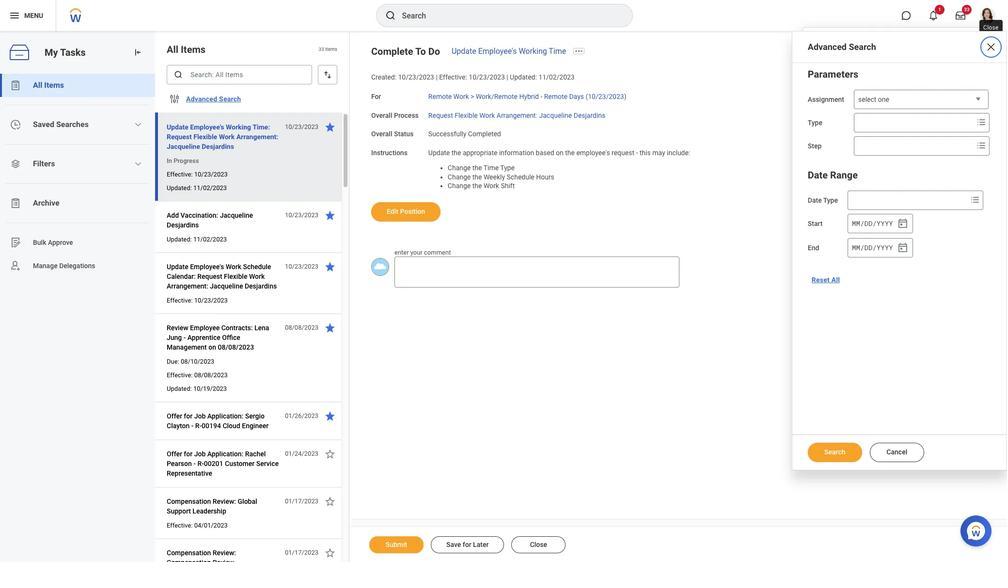 Task type: describe. For each thing, give the bounding box(es) containing it.
33
[[319, 47, 324, 52]]

2 vertical spatial 08/08/2023
[[194, 372, 228, 379]]

effective: down the support
[[167, 522, 193, 529]]

due: 08/10/2023
[[167, 358, 214, 365]]

employee's for update employee's work schedule calendar: request flexible work arrangement: jacqueline desjardins
[[190, 263, 224, 271]]

complete
[[372, 46, 414, 57]]

arrangement: inside update employee's work schedule calendar: request flexible work arrangement: jacqueline desjardins
[[167, 282, 208, 290]]

manage delegations
[[33, 262, 95, 269]]

enter
[[395, 249, 409, 256]]

request inside update employee's work schedule calendar: request flexible work arrangement: jacqueline desjardins
[[197, 273, 222, 280]]

overall status
[[372, 130, 414, 138]]

your
[[411, 249, 423, 256]]

compensation review: compensation review
[[167, 549, 236, 562]]

add
[[167, 211, 179, 219]]

1 change from the top
[[448, 164, 471, 172]]

working for time:
[[226, 123, 251, 131]]

advanced search button
[[182, 89, 245, 109]]

0 vertical spatial 11/02/2023
[[539, 73, 575, 81]]

mm / dd / yyyy for start
[[853, 219, 894, 228]]

representative
[[167, 469, 212, 477]]

the left shift
[[473, 182, 482, 190]]

status
[[394, 130, 414, 138]]

list containing all items
[[0, 74, 155, 277]]

application: for customer
[[207, 450, 244, 458]]

0 vertical spatial time
[[549, 47, 567, 56]]

update employee's work schedule calendar: request flexible work arrangement: jacqueline desjardins button
[[167, 261, 280, 292]]

mm for start
[[853, 219, 861, 228]]

completed
[[468, 130, 501, 138]]

advanced search inside dialog
[[808, 42, 877, 52]]

yyyy for end
[[877, 243, 894, 252]]

star image for effective: 04/01/2023
[[324, 496, 336, 507]]

rename image
[[10, 237, 21, 248]]

close tooltip
[[978, 18, 1005, 37]]

offer for job application: sergio clayton ‎- r-00194 cloud engineer button
[[167, 410, 280, 432]]

star image
[[324, 261, 336, 273]]

star image for due: 08/10/2023
[[324, 322, 336, 334]]

prompts image for step
[[976, 140, 988, 151]]

jacqueline inside add vaccination: jacqueline desjardins
[[220, 211, 253, 219]]

search image
[[174, 70, 183, 80]]

remote work > work/remote hybrid - remote days (10/23/2023)
[[429, 93, 627, 100]]

complete to do
[[372, 46, 440, 57]]

star image for 01/26/2023
[[324, 410, 336, 422]]

flexible inside update employee's work schedule calendar: request flexible work arrangement: jacqueline desjardins
[[224, 273, 248, 280]]

all inside item list element
[[167, 44, 179, 55]]

successfully completed
[[429, 130, 501, 138]]

effective: 08/08/2023
[[167, 372, 228, 379]]

0 vertical spatial 08/08/2023
[[285, 324, 319, 331]]

date for date range
[[808, 169, 828, 181]]

bulk approve link
[[0, 231, 155, 254]]

date range button
[[808, 169, 858, 181]]

update employee's working time: request flexible work arrangement: jacqueline desjardins button
[[167, 121, 280, 152]]

configure image
[[169, 93, 180, 105]]

request inside update employee's working time: request flexible work arrangement: jacqueline desjardins
[[167, 133, 192, 141]]

profile logan mcneil element
[[975, 5, 1002, 26]]

3 change from the top
[[448, 182, 471, 190]]

1 vertical spatial 11/02/2023
[[193, 184, 227, 192]]

2 change from the top
[[448, 173, 471, 181]]

apprentice
[[188, 334, 221, 341]]

employee's
[[577, 149, 610, 157]]

update employee's working time
[[452, 47, 567, 56]]

‎- for clayton
[[191, 422, 194, 430]]

customer
[[225, 460, 255, 468]]

items inside item list element
[[181, 44, 206, 55]]

select one
[[859, 96, 890, 103]]

>
[[471, 93, 475, 100]]

prompts image for type
[[976, 116, 988, 128]]

search inside advanced search button
[[219, 95, 241, 103]]

leadership
[[193, 507, 226, 515]]

due:
[[167, 358, 179, 365]]

10/19/2023
[[193, 385, 227, 392]]

global
[[238, 498, 257, 505]]

01/26/2023
[[285, 412, 319, 420]]

r- for 00201
[[198, 460, 204, 468]]

the down appropriate
[[473, 164, 482, 172]]

jacqueline down "days" on the top of page
[[540, 111, 572, 119]]

all inside button
[[33, 81, 42, 90]]

delegations
[[59, 262, 95, 269]]

update for update the appropriate information based on the employee's request - this may include:
[[429, 149, 450, 157]]

job for 00194
[[194, 412, 206, 420]]

support
[[167, 507, 191, 515]]

cancel
[[887, 448, 908, 456]]

the left weekly
[[473, 173, 482, 181]]

overall status element
[[429, 124, 501, 139]]

successfully
[[429, 130, 467, 138]]

updated: up remote work > work/remote hybrid - remote days (10/23/2023) link
[[510, 73, 537, 81]]

0 vertical spatial flexible
[[455, 111, 478, 119]]

00194
[[202, 422, 221, 430]]

date for date type
[[808, 196, 822, 204]]

action bar region
[[350, 527, 1008, 562]]

compensation for review
[[167, 549, 211, 557]]

offer for offer for job application: rachel pearson ‎- r-00201 customer service representative
[[167, 450, 182, 458]]

edit
[[387, 208, 399, 215]]

parameters
[[808, 68, 859, 80]]

archive button
[[0, 192, 155, 215]]

date range group
[[808, 167, 992, 259]]

x image
[[986, 41, 998, 53]]

progress
[[174, 157, 199, 164]]

update employee's working time: request flexible work arrangement: jacqueline desjardins
[[167, 123, 279, 150]]

start
[[808, 220, 823, 227]]

08/10/2023
[[181, 358, 214, 365]]

date type
[[808, 196, 839, 204]]

review employee contracts: lena jung - apprentice office management on 08/08/2023 button
[[167, 322, 280, 353]]

01/17/2023 for compensation review: global support leadership
[[285, 498, 319, 505]]

Date Type field
[[849, 192, 968, 209]]

effective: down 'do'
[[440, 73, 467, 81]]

1 updated: 11/02/2023 from the top
[[167, 184, 227, 192]]

review: for global
[[213, 498, 236, 505]]

(10/23/2023)
[[586, 93, 627, 100]]

x image
[[974, 32, 984, 42]]

assignment
[[808, 96, 845, 103]]

one
[[879, 96, 890, 103]]

update employee's work schedule calendar: request flexible work arrangement: jacqueline desjardins
[[167, 263, 277, 290]]

information
[[500, 149, 535, 157]]

00201
[[204, 460, 223, 468]]

flexible inside update employee's working time: request flexible work arrangement: jacqueline desjardins
[[194, 133, 217, 141]]

my
[[45, 46, 58, 58]]

2 remote from the left
[[545, 93, 568, 100]]

jung
[[167, 334, 182, 341]]

approve
[[48, 238, 73, 246]]

parameters button
[[808, 68, 859, 80]]

compensation review: global support leadership button
[[167, 496, 280, 517]]

01/17/2023 for compensation review: compensation review
[[285, 549, 319, 556]]

archive
[[33, 198, 59, 208]]

in
[[167, 157, 172, 164]]

08/08/2023 inside review employee contracts: lena jung - apprentice office management on 08/08/2023
[[218, 343, 254, 351]]

2 updated: 11/02/2023 from the top
[[167, 236, 227, 243]]

position
[[400, 208, 425, 215]]

desjardins inside add vaccination: jacqueline desjardins
[[167, 221, 199, 229]]

cancel button
[[871, 443, 925, 462]]

hours
[[537, 173, 555, 181]]

job for 00201
[[194, 450, 206, 458]]

vaccination:
[[181, 211, 218, 219]]

user plus image
[[10, 260, 21, 272]]

close
[[984, 24, 999, 31]]

may
[[653, 149, 666, 157]]

1 vertical spatial -
[[637, 149, 638, 157]]

type inside date range group
[[824, 196, 839, 204]]

Type field
[[855, 114, 974, 131]]

overall process
[[372, 111, 419, 119]]

lena
[[255, 324, 269, 332]]

all items inside item list element
[[167, 44, 206, 55]]

rachel
[[245, 450, 266, 458]]

manage delegations link
[[0, 254, 155, 277]]

star image for updated: 11/02/2023
[[324, 210, 336, 221]]

all items inside button
[[33, 81, 64, 90]]

edit position button
[[372, 202, 441, 222]]

notifications large image
[[929, 11, 939, 20]]

instructions
[[372, 149, 408, 157]]

change the time type change the weekly schedule hours change the work shift
[[448, 164, 555, 190]]

clayton
[[167, 422, 190, 430]]

select
[[859, 96, 877, 103]]

update for update employee's work schedule calendar: request flexible work arrangement: jacqueline desjardins
[[167, 263, 189, 271]]

calendar image for end
[[898, 242, 909, 254]]

1 remote from the left
[[429, 93, 452, 100]]

calendar image for start
[[898, 218, 909, 229]]



Task type: vqa. For each thing, say whether or not it's contained in the screenshot.
type
yes



Task type: locate. For each thing, give the bounding box(es) containing it.
schedule inside update employee's work schedule calendar: request flexible work arrangement: jacqueline desjardins
[[243, 263, 271, 271]]

star image for 01/24/2023
[[324, 448, 336, 460]]

items up search icon
[[181, 44, 206, 55]]

request right calendar:
[[197, 273, 222, 280]]

r- up representative
[[198, 460, 204, 468]]

employee's down advanced search button
[[190, 123, 224, 131]]

clipboard image
[[10, 80, 21, 91]]

service
[[256, 460, 279, 468]]

1 vertical spatial 08/08/2023
[[218, 343, 254, 351]]

1 vertical spatial application:
[[207, 450, 244, 458]]

1 horizontal spatial type
[[808, 119, 823, 127]]

1 horizontal spatial request
[[197, 273, 222, 280]]

items down "my"
[[44, 81, 64, 90]]

effective: down in progress
[[167, 171, 193, 178]]

desjardins inside update employee's work schedule calendar: request flexible work arrangement: jacqueline desjardins
[[245, 282, 277, 290]]

1 overall from the top
[[372, 111, 393, 119]]

date range
[[808, 169, 858, 181]]

1 vertical spatial review
[[213, 559, 234, 562]]

calendar image inside end group
[[898, 242, 909, 254]]

2 for from the top
[[184, 450, 193, 458]]

1 mm from the top
[[853, 219, 861, 228]]

- for work/remote
[[541, 93, 543, 100]]

yyyy inside start group
[[877, 219, 894, 228]]

1 vertical spatial search
[[219, 95, 241, 103]]

1 dd from the top
[[865, 219, 873, 228]]

2 yyyy from the top
[[877, 243, 894, 252]]

prompts image for date type
[[970, 194, 982, 206]]

reset all button
[[808, 270, 845, 290]]

33 items
[[319, 47, 338, 52]]

schedule inside change the time type change the weekly schedule hours change the work shift
[[507, 173, 535, 181]]

application: inside offer for job application: sergio clayton ‎- r-00194 cloud engineer
[[207, 412, 244, 420]]

updated: down add
[[167, 236, 192, 243]]

jacqueline inside update employee's working time: request flexible work arrangement: jacqueline desjardins
[[167, 143, 200, 150]]

date up start
[[808, 196, 822, 204]]

04/01/2023
[[194, 522, 228, 529]]

update up the created: 10/23/2023 | effective: 10/23/2023 | updated: 11/02/2023
[[452, 47, 477, 56]]

2 mm from the top
[[853, 243, 861, 252]]

enter your comment
[[395, 249, 451, 256]]

dd
[[865, 219, 873, 228], [865, 243, 873, 252]]

desjardins inside update employee's working time: request flexible work arrangement: jacqueline desjardins
[[202, 143, 234, 150]]

1 vertical spatial dd
[[865, 243, 873, 252]]

tasks
[[60, 46, 86, 58]]

review down 04/01/2023
[[213, 559, 234, 562]]

overall down for
[[372, 111, 393, 119]]

for inside offer for job application: sergio clayton ‎- r-00194 cloud engineer
[[184, 412, 193, 420]]

0 vertical spatial updated: 11/02/2023
[[167, 184, 227, 192]]

hybrid
[[520, 93, 539, 100]]

0 horizontal spatial remote
[[429, 93, 452, 100]]

2 overall from the top
[[372, 130, 393, 138]]

1 vertical spatial arrangement:
[[237, 133, 279, 141]]

0 horizontal spatial schedule
[[243, 263, 271, 271]]

dd inside end group
[[865, 243, 873, 252]]

2 vertical spatial arrangement:
[[167, 282, 208, 290]]

calendar:
[[167, 273, 196, 280]]

compensation for support
[[167, 498, 211, 505]]

calendar image down start group
[[898, 242, 909, 254]]

review: inside compensation review: global support leadership
[[213, 498, 236, 505]]

request up in progress
[[167, 133, 192, 141]]

for inside offer for job application: rachel pearson ‎- r-00201 customer service representative
[[184, 450, 193, 458]]

parameters group
[[808, 66, 992, 156]]

| up work/remote
[[507, 73, 509, 81]]

offer for offer for job application: sergio clayton ‎- r-00194 cloud engineer
[[167, 412, 182, 420]]

1 horizontal spatial working
[[519, 47, 547, 56]]

0 vertical spatial compensation
[[167, 498, 211, 505]]

2 vertical spatial flexible
[[224, 273, 248, 280]]

employee's up calendar:
[[190, 263, 224, 271]]

items inside button
[[44, 81, 64, 90]]

job inside offer for job application: sergio clayton ‎- r-00194 cloud engineer
[[194, 412, 206, 420]]

yyyy up end group
[[877, 219, 894, 228]]

jacqueline right vaccination:
[[220, 211, 253, 219]]

update inside update employee's working time: request flexible work arrangement: jacqueline desjardins
[[167, 123, 189, 131]]

include:
[[667, 149, 691, 157]]

start group
[[848, 214, 914, 233]]

employee's
[[479, 47, 517, 56], [190, 123, 224, 131], [190, 263, 224, 271]]

r- for 00194
[[195, 422, 202, 430]]

for
[[372, 93, 381, 100]]

mm / dd / yyyy for end
[[853, 243, 894, 252]]

job inside offer for job application: rachel pearson ‎- r-00201 customer service representative
[[194, 450, 206, 458]]

time inside change the time type change the weekly schedule hours change the work shift
[[484, 164, 499, 172]]

on right based
[[556, 149, 564, 157]]

offer for job application: rachel pearson ‎- r-00201 customer service representative button
[[167, 448, 280, 479]]

0 vertical spatial job
[[194, 412, 206, 420]]

2 mm / dd / yyyy from the top
[[853, 243, 894, 252]]

date
[[808, 169, 828, 181], [808, 196, 822, 204]]

advanced right configure icon on the left top
[[186, 95, 217, 103]]

0 vertical spatial overall
[[372, 111, 393, 119]]

1 horizontal spatial flexible
[[224, 273, 248, 280]]

desjardins inside request flexible work arrangement: jacqueline desjardins link
[[574, 111, 606, 119]]

arrangement: inside update employee's working time: request flexible work arrangement: jacqueline desjardins
[[237, 133, 279, 141]]

items
[[181, 44, 206, 55], [44, 81, 64, 90]]

3 compensation from the top
[[167, 559, 211, 562]]

2 vertical spatial type
[[824, 196, 839, 204]]

in progress
[[167, 157, 199, 164]]

updated: 10/19/2023
[[167, 385, 227, 392]]

the
[[452, 149, 461, 157], [566, 149, 575, 157], [473, 164, 482, 172], [473, 173, 482, 181], [473, 182, 482, 190]]

employee's for update employee's working time: request flexible work arrangement: jacqueline desjardins
[[190, 123, 224, 131]]

1 horizontal spatial arrangement:
[[237, 133, 279, 141]]

select one button
[[855, 90, 989, 110]]

1 vertical spatial prompts image
[[976, 140, 988, 151]]

employee's for update employee's working time
[[479, 47, 517, 56]]

dd for start
[[865, 219, 873, 228]]

11/02/2023 down add vaccination: jacqueline desjardins
[[193, 236, 227, 243]]

2 calendar image from the top
[[898, 242, 909, 254]]

‎-
[[191, 422, 194, 430], [194, 460, 196, 468]]

1 vertical spatial schedule
[[243, 263, 271, 271]]

2 vertical spatial 11/02/2023
[[193, 236, 227, 243]]

the down the successfully completed
[[452, 149, 461, 157]]

working
[[519, 47, 547, 56], [226, 123, 251, 131]]

jacqueline up "contracts:"
[[210, 282, 243, 290]]

1 vertical spatial all items
[[33, 81, 64, 90]]

‎- right clayton
[[191, 422, 194, 430]]

search image
[[385, 10, 396, 21]]

date up the 'date type'
[[808, 169, 828, 181]]

0 horizontal spatial arrangement:
[[167, 282, 208, 290]]

mm up end group
[[853, 219, 861, 228]]

1 horizontal spatial |
[[507, 73, 509, 81]]

2 vertical spatial search
[[825, 448, 846, 456]]

2 application: from the top
[[207, 450, 244, 458]]

request
[[612, 149, 635, 157]]

yyyy
[[877, 219, 894, 228], [877, 243, 894, 252]]

days
[[570, 93, 584, 100]]

comment
[[424, 249, 451, 256]]

update down configure icon on the left top
[[167, 123, 189, 131]]

0 vertical spatial change
[[448, 164, 471, 172]]

review inside review employee contracts: lena jung - apprentice office management on 08/08/2023
[[167, 324, 188, 332]]

created:
[[372, 73, 397, 81]]

0 vertical spatial request
[[429, 111, 453, 119]]

remote left ">"
[[429, 93, 452, 100]]

bulk
[[33, 238, 46, 246]]

08/08/2023 down office
[[218, 343, 254, 351]]

the left employee's at the right of the page
[[566, 149, 575, 157]]

0 vertical spatial review
[[167, 324, 188, 332]]

0 vertical spatial search
[[849, 42, 877, 52]]

0 horizontal spatial advanced search
[[186, 95, 241, 103]]

work inside change the time type change the weekly schedule hours change the work shift
[[484, 182, 500, 190]]

schedule
[[507, 173, 535, 181], [243, 263, 271, 271]]

mm / dd / yyyy down start group
[[853, 243, 894, 252]]

end
[[808, 244, 820, 252]]

search button
[[808, 443, 863, 462]]

1 vertical spatial change
[[448, 173, 471, 181]]

all right clipboard icon
[[33, 81, 42, 90]]

updated: 11/02/2023 down add vaccination: jacqueline desjardins
[[167, 236, 227, 243]]

yyyy down start group
[[877, 243, 894, 252]]

request flexible work arrangement: jacqueline desjardins
[[429, 111, 606, 119]]

2 vertical spatial change
[[448, 182, 471, 190]]

remote left "days" on the top of page
[[545, 93, 568, 100]]

updated: 11/02/2023
[[167, 184, 227, 192], [167, 236, 227, 243]]

type up weekly
[[501, 164, 515, 172]]

clipboard image
[[10, 197, 21, 209]]

2 01/17/2023 from the top
[[285, 549, 319, 556]]

review: down 04/01/2023
[[213, 549, 236, 557]]

yyyy for start
[[877, 219, 894, 228]]

review: for compensation
[[213, 549, 236, 557]]

work inside update employee's working time: request flexible work arrangement: jacqueline desjardins
[[219, 133, 235, 141]]

r- inside offer for job application: sergio clayton ‎- r-00194 cloud engineer
[[195, 422, 202, 430]]

advanced inside button
[[186, 95, 217, 103]]

1 vertical spatial effective: 10/23/2023
[[167, 297, 228, 304]]

2 compensation from the top
[[167, 549, 211, 557]]

desjardins
[[574, 111, 606, 119], [202, 143, 234, 150], [167, 221, 199, 229], [245, 282, 277, 290]]

pdf image
[[809, 33, 820, 44]]

|
[[436, 73, 438, 81], [507, 73, 509, 81]]

item list element
[[155, 31, 350, 562]]

add vaccination: jacqueline desjardins button
[[167, 210, 280, 231]]

mm inside start group
[[853, 219, 861, 228]]

application: up cloud
[[207, 412, 244, 420]]

1 effective: 10/23/2023 from the top
[[167, 171, 228, 178]]

employee's inside update employee's work schedule calendar: request flexible work arrangement: jacqueline desjardins
[[190, 263, 224, 271]]

mm / dd / yyyy inside end group
[[853, 243, 894, 252]]

star image for in progress
[[324, 121, 336, 133]]

advanced search inside button
[[186, 95, 241, 103]]

mm down start group
[[853, 243, 861, 252]]

my tasks element
[[0, 31, 155, 562]]

2 date from the top
[[808, 196, 822, 204]]

calendar image
[[898, 218, 909, 229], [898, 242, 909, 254]]

dialog containing parameters
[[792, 31, 1008, 470]]

0 vertical spatial review:
[[213, 498, 236, 505]]

updated: 11/02/2023 up vaccination:
[[167, 184, 227, 192]]

process
[[394, 111, 419, 119]]

overall up instructions
[[372, 130, 393, 138]]

do
[[429, 46, 440, 57]]

0 vertical spatial 01/17/2023
[[285, 498, 319, 505]]

review up jung
[[167, 324, 188, 332]]

on
[[556, 149, 564, 157], [209, 343, 216, 351]]

2 vertical spatial -
[[184, 334, 186, 341]]

-
[[541, 93, 543, 100], [637, 149, 638, 157], [184, 334, 186, 341]]

0 horizontal spatial type
[[501, 164, 515, 172]]

dd down start group
[[865, 243, 873, 252]]

r- right clayton
[[195, 422, 202, 430]]

based
[[536, 149, 555, 157]]

0 vertical spatial application:
[[207, 412, 244, 420]]

0 vertical spatial mm
[[853, 219, 861, 228]]

working inside update employee's working time: request flexible work arrangement: jacqueline desjardins
[[226, 123, 251, 131]]

1 vertical spatial type
[[501, 164, 515, 172]]

advanced search up parameters
[[808, 42, 877, 52]]

cloud
[[223, 422, 240, 430]]

0 vertical spatial -
[[541, 93, 543, 100]]

working up remote work > work/remote hybrid - remote days (10/23/2023) link
[[519, 47, 547, 56]]

bulk approve
[[33, 238, 73, 246]]

for for clayton
[[184, 412, 193, 420]]

2 job from the top
[[194, 450, 206, 458]]

advanced search
[[808, 42, 877, 52], [186, 95, 241, 103]]

2 vertical spatial prompts image
[[970, 194, 982, 206]]

transformation import image
[[133, 48, 143, 57]]

1 horizontal spatial schedule
[[507, 173, 535, 181]]

0 vertical spatial calendar image
[[898, 218, 909, 229]]

0 vertical spatial effective: 10/23/2023
[[167, 171, 228, 178]]

step
[[808, 142, 822, 150]]

1 vertical spatial r-
[[198, 460, 204, 468]]

end group
[[848, 238, 914, 258]]

type up the step
[[808, 119, 823, 127]]

update
[[452, 47, 477, 56], [167, 123, 189, 131], [429, 149, 450, 157], [167, 263, 189, 271]]

list
[[0, 74, 155, 277]]

sergio
[[245, 412, 265, 420]]

1 vertical spatial employee's
[[190, 123, 224, 131]]

compensation review: compensation review button
[[167, 547, 280, 562]]

review
[[167, 324, 188, 332], [213, 559, 234, 562]]

1 vertical spatial 01/17/2023
[[285, 549, 319, 556]]

1 horizontal spatial all items
[[167, 44, 206, 55]]

0 vertical spatial type
[[808, 119, 823, 127]]

dd for end
[[865, 243, 873, 252]]

‎- inside offer for job application: sergio clayton ‎- r-00194 cloud engineer
[[191, 422, 194, 430]]

offer up clayton
[[167, 412, 182, 420]]

working for time
[[519, 47, 547, 56]]

arrangement: down time:
[[237, 133, 279, 141]]

2 vertical spatial compensation
[[167, 559, 211, 562]]

all items
[[167, 44, 206, 55], [33, 81, 64, 90]]

job
[[194, 412, 206, 420], [194, 450, 206, 458]]

1 vertical spatial mm
[[853, 243, 861, 252]]

2 vertical spatial all
[[832, 276, 841, 284]]

jacqueline up in progress
[[167, 143, 200, 150]]

0 vertical spatial on
[[556, 149, 564, 157]]

1 vertical spatial on
[[209, 343, 216, 351]]

effective: down due:
[[167, 372, 193, 379]]

arrangement: down calendar:
[[167, 282, 208, 290]]

application: up the 00201
[[207, 450, 244, 458]]

0 vertical spatial all items
[[167, 44, 206, 55]]

1 | from the left
[[436, 73, 438, 81]]

yyyy inside end group
[[877, 243, 894, 252]]

1 horizontal spatial time
[[549, 47, 567, 56]]

time:
[[253, 123, 270, 131]]

all items right clipboard icon
[[33, 81, 64, 90]]

all items up search icon
[[167, 44, 206, 55]]

1 job from the top
[[194, 412, 206, 420]]

0 vertical spatial all
[[167, 44, 179, 55]]

request inside request flexible work arrangement: jacqueline desjardins link
[[429, 111, 453, 119]]

on inside review employee contracts: lena jung - apprentice office management on 08/08/2023
[[209, 343, 216, 351]]

mm inside end group
[[853, 243, 861, 252]]

advanced search up update employee's working time: request flexible work arrangement: jacqueline desjardins
[[186, 95, 241, 103]]

type down date range button
[[824, 196, 839, 204]]

01/24/2023
[[285, 450, 319, 457]]

0 horizontal spatial advanced
[[186, 95, 217, 103]]

remote work > work/remote hybrid - remote days (10/23/2023) link
[[429, 91, 627, 100]]

2 offer from the top
[[167, 450, 182, 458]]

10/23/2023
[[398, 73, 435, 81], [469, 73, 505, 81], [285, 123, 319, 130], [194, 171, 228, 178], [285, 211, 319, 219], [285, 263, 319, 270], [194, 297, 228, 304]]

arrangement: down remote work > work/remote hybrid - remote days (10/23/2023)
[[497, 111, 538, 119]]

1 calendar image from the top
[[898, 218, 909, 229]]

mm / dd / yyyy inside start group
[[853, 219, 894, 228]]

all
[[167, 44, 179, 55], [33, 81, 42, 90], [832, 276, 841, 284]]

0 vertical spatial date
[[808, 169, 828, 181]]

working left time:
[[226, 123, 251, 131]]

inbox large image
[[956, 11, 966, 20]]

all right reset
[[832, 276, 841, 284]]

11/02/2023 up "days" on the top of page
[[539, 73, 575, 81]]

1 application: from the top
[[207, 412, 244, 420]]

flexible
[[455, 111, 478, 119], [194, 133, 217, 141], [224, 273, 248, 280]]

for for pearson
[[184, 450, 193, 458]]

0 vertical spatial r-
[[195, 422, 202, 430]]

offer inside offer for job application: sergio clayton ‎- r-00194 cloud engineer
[[167, 412, 182, 420]]

edit position
[[387, 208, 425, 215]]

type inside the parameters group
[[808, 119, 823, 127]]

1 mm / dd / yyyy from the top
[[853, 219, 894, 228]]

1 offer from the top
[[167, 412, 182, 420]]

prompts image inside date range group
[[970, 194, 982, 206]]

2 vertical spatial request
[[197, 273, 222, 280]]

review: up leadership
[[213, 498, 236, 505]]

- inside review employee contracts: lena jung - apprentice office management on 08/08/2023
[[184, 334, 186, 341]]

- for lena
[[184, 334, 186, 341]]

job up 00194
[[194, 412, 206, 420]]

0 vertical spatial prompts image
[[976, 116, 988, 128]]

1 vertical spatial updated: 11/02/2023
[[167, 236, 227, 243]]

all items button
[[0, 74, 155, 97]]

offer inside offer for job application: rachel pearson ‎- r-00201 customer service representative
[[167, 450, 182, 458]]

advanced
[[808, 42, 847, 52], [186, 95, 217, 103]]

advanced inside dialog
[[808, 42, 847, 52]]

overall for overall status
[[372, 130, 393, 138]]

1 vertical spatial flexible
[[194, 133, 217, 141]]

0 horizontal spatial -
[[184, 334, 186, 341]]

effective: down calendar:
[[167, 297, 193, 304]]

- right the hybrid at the top of the page
[[541, 93, 543, 100]]

effective: 10/23/2023 down the progress
[[167, 171, 228, 178]]

1 yyyy from the top
[[877, 219, 894, 228]]

update inside update employee's work schedule calendar: request flexible work arrangement: jacqueline desjardins
[[167, 263, 189, 271]]

mm for end
[[853, 243, 861, 252]]

0 horizontal spatial all items
[[33, 81, 64, 90]]

1 vertical spatial advanced search
[[186, 95, 241, 103]]

calendar image inside start group
[[898, 218, 909, 229]]

1 vertical spatial mm / dd / yyyy
[[853, 243, 894, 252]]

search inside search button
[[825, 448, 846, 456]]

0 horizontal spatial time
[[484, 164, 499, 172]]

dd up end group
[[865, 219, 873, 228]]

1 review: from the top
[[213, 498, 236, 505]]

updated: down in progress
[[167, 184, 192, 192]]

star image for 01/17/2023
[[324, 547, 336, 559]]

‎- for pearson
[[194, 460, 196, 468]]

1 for from the top
[[184, 412, 193, 420]]

workday assistant region
[[961, 512, 996, 547]]

offer up pearson
[[167, 450, 182, 458]]

this
[[640, 149, 651, 157]]

- up management at left bottom
[[184, 334, 186, 341]]

0 vertical spatial yyyy
[[877, 219, 894, 228]]

job up the 00201
[[194, 450, 206, 458]]

for up pearson
[[184, 450, 193, 458]]

enter your comment text field
[[395, 257, 680, 288]]

0 vertical spatial offer
[[167, 412, 182, 420]]

1 horizontal spatial -
[[541, 93, 543, 100]]

employee's up the created: 10/23/2023 | effective: 10/23/2023 | updated: 11/02/2023
[[479, 47, 517, 56]]

update employee's working time link
[[452, 47, 567, 56]]

calendar image down date type field on the top
[[898, 218, 909, 229]]

08/08/2023 up 10/19/2023 at the bottom left
[[194, 372, 228, 379]]

type inside change the time type change the weekly schedule hours change the work shift
[[501, 164, 515, 172]]

2 dd from the top
[[865, 243, 873, 252]]

0 horizontal spatial on
[[209, 343, 216, 351]]

update down successfully
[[429, 149, 450, 157]]

review inside compensation review: compensation review
[[213, 559, 234, 562]]

1 vertical spatial compensation
[[167, 549, 211, 557]]

update for update employee's working time: request flexible work arrangement: jacqueline desjardins
[[167, 123, 189, 131]]

compensation inside compensation review: global support leadership
[[167, 498, 211, 505]]

r- inside offer for job application: rachel pearson ‎- r-00201 customer service representative
[[198, 460, 204, 468]]

jacqueline inside update employee's work schedule calendar: request flexible work arrangement: jacqueline desjardins
[[210, 282, 243, 290]]

application: inside offer for job application: rachel pearson ‎- r-00201 customer service representative
[[207, 450, 244, 458]]

work/remote
[[476, 93, 518, 100]]

prompts image
[[976, 116, 988, 128], [976, 140, 988, 151], [970, 194, 982, 206]]

2 | from the left
[[507, 73, 509, 81]]

1 vertical spatial overall
[[372, 130, 393, 138]]

r-
[[195, 422, 202, 430], [198, 460, 204, 468]]

‎- inside offer for job application: rachel pearson ‎- r-00201 customer service representative
[[194, 460, 196, 468]]

employee
[[190, 324, 220, 332]]

2 horizontal spatial arrangement:
[[497, 111, 538, 119]]

1 vertical spatial calendar image
[[898, 242, 909, 254]]

appropriate
[[463, 149, 498, 157]]

mm / dd / yyyy up end group
[[853, 219, 894, 228]]

request up successfully
[[429, 111, 453, 119]]

0 horizontal spatial search
[[219, 95, 241, 103]]

application: for cloud
[[207, 412, 244, 420]]

Step field
[[855, 137, 974, 155]]

created: 10/23/2023 | effective: 10/23/2023 | updated: 11/02/2023
[[372, 73, 575, 81]]

1 horizontal spatial advanced search
[[808, 42, 877, 52]]

1 horizontal spatial search
[[825, 448, 846, 456]]

all up search icon
[[167, 44, 179, 55]]

- left this
[[637, 149, 638, 157]]

dd inside start group
[[865, 219, 873, 228]]

2 review: from the top
[[213, 549, 236, 557]]

0 vertical spatial advanced search
[[808, 42, 877, 52]]

11/02/2023 up vaccination:
[[193, 184, 227, 192]]

effective: 10/23/2023 up employee
[[167, 297, 228, 304]]

0 horizontal spatial flexible
[[194, 133, 217, 141]]

0 vertical spatial dd
[[865, 219, 873, 228]]

advanced up parameters
[[808, 42, 847, 52]]

management
[[167, 343, 207, 351]]

1 01/17/2023 from the top
[[285, 498, 319, 505]]

2 effective: 10/23/2023 from the top
[[167, 297, 228, 304]]

0 vertical spatial working
[[519, 47, 547, 56]]

overall
[[372, 111, 393, 119], [372, 130, 393, 138]]

0 vertical spatial mm / dd / yyyy
[[853, 219, 894, 228]]

updated: down effective: 08/08/2023
[[167, 385, 192, 392]]

on down apprentice
[[209, 343, 216, 351]]

0 vertical spatial employee's
[[479, 47, 517, 56]]

change
[[448, 164, 471, 172], [448, 173, 471, 181], [448, 182, 471, 190]]

overall for overall process
[[372, 111, 393, 119]]

‎- up representative
[[194, 460, 196, 468]]

1 vertical spatial items
[[44, 81, 64, 90]]

08/08/2023 right lena
[[285, 324, 319, 331]]

08/08/2023
[[285, 324, 319, 331], [218, 343, 254, 351], [194, 372, 228, 379]]

1 compensation from the top
[[167, 498, 211, 505]]

| down 'do'
[[436, 73, 438, 81]]

update for update employee's working time
[[452, 47, 477, 56]]

employee's inside update employee's working time: request flexible work arrangement: jacqueline desjardins
[[190, 123, 224, 131]]

1 vertical spatial yyyy
[[877, 243, 894, 252]]

1 date from the top
[[808, 169, 828, 181]]

update up calendar:
[[167, 263, 189, 271]]

for up clayton
[[184, 412, 193, 420]]

2 horizontal spatial search
[[849, 42, 877, 52]]

2 horizontal spatial -
[[637, 149, 638, 157]]

0 horizontal spatial request
[[167, 133, 192, 141]]

compensation
[[167, 498, 211, 505], [167, 549, 211, 557], [167, 559, 211, 562]]

compensation review: global support leadership
[[167, 498, 257, 515]]

work
[[454, 93, 469, 100], [480, 111, 495, 119], [219, 133, 235, 141], [484, 182, 500, 190], [226, 263, 242, 271], [249, 273, 265, 280]]

fullscreen image
[[973, 48, 985, 59]]

1 vertical spatial date
[[808, 196, 822, 204]]

shift
[[501, 182, 515, 190]]

dialog
[[792, 31, 1008, 470]]

star image
[[874, 48, 886, 59], [324, 121, 336, 133], [324, 210, 336, 221], [324, 322, 336, 334], [324, 410, 336, 422], [324, 448, 336, 460], [324, 496, 336, 507], [324, 547, 336, 559]]

all inside button
[[832, 276, 841, 284]]

pearson
[[167, 460, 192, 468]]

review: inside compensation review: compensation review
[[213, 549, 236, 557]]

1 vertical spatial time
[[484, 164, 499, 172]]



